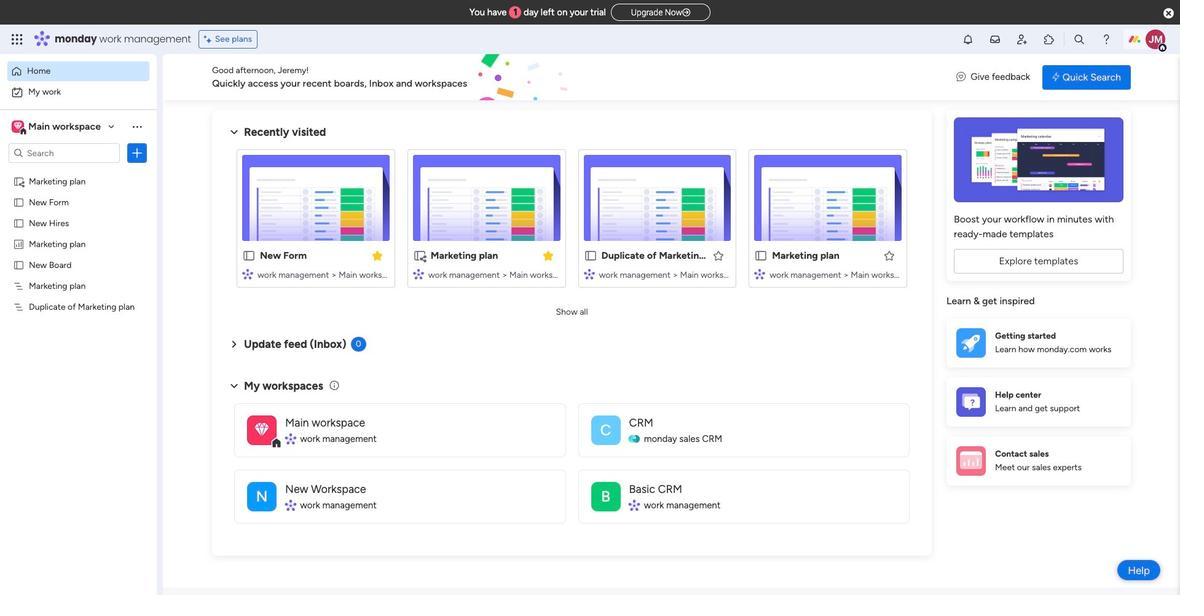 Task type: describe. For each thing, give the bounding box(es) containing it.
workspace image inside icon
[[255, 419, 269, 441]]

dapulse rightstroke image
[[683, 8, 691, 17]]

open update feed (inbox) image
[[227, 337, 242, 352]]

help image
[[1101, 33, 1113, 46]]

contact sales element
[[947, 436, 1131, 485]]

v2 user feedback image
[[957, 70, 966, 84]]

add to favorites image
[[713, 249, 725, 262]]

getting started element
[[947, 318, 1131, 367]]

close my workspaces image
[[227, 379, 242, 393]]

2 vertical spatial option
[[0, 170, 157, 172]]

Search in workspace field
[[26, 146, 103, 160]]

dapulse close image
[[1164, 7, 1175, 20]]

quick search results list box
[[227, 140, 917, 303]]

search everything image
[[1074, 33, 1086, 46]]

0 horizontal spatial shareable board image
[[13, 175, 25, 187]]

1 vertical spatial option
[[7, 82, 149, 102]]

templates image image
[[958, 117, 1120, 202]]

2 horizontal spatial workspace image
[[591, 415, 621, 445]]

close recently visited image
[[227, 125, 242, 140]]

public board image
[[755, 249, 768, 263]]

help center element
[[947, 377, 1131, 426]]

options image
[[131, 147, 143, 159]]



Task type: locate. For each thing, give the bounding box(es) containing it.
0 element
[[351, 337, 366, 352]]

2 remove from favorites image from the left
[[542, 249, 554, 262]]

remove from favorites image
[[371, 249, 384, 262], [542, 249, 554, 262]]

invite members image
[[1016, 33, 1029, 46]]

1 horizontal spatial shareable board image
[[413, 249, 427, 263]]

v2 bolt switch image
[[1053, 70, 1060, 84]]

0 horizontal spatial remove from favorites image
[[371, 249, 384, 262]]

workspace selection element
[[12, 119, 103, 135]]

add to favorites image
[[884, 249, 896, 262]]

1 horizontal spatial component image
[[629, 500, 640, 511]]

0 vertical spatial option
[[7, 61, 149, 81]]

see plans image
[[204, 33, 215, 46]]

jeremy miller image
[[1146, 30, 1166, 49]]

1 remove from favorites image from the left
[[371, 249, 384, 262]]

1 horizontal spatial remove from favorites image
[[542, 249, 554, 262]]

workspace image
[[14, 120, 22, 133], [255, 419, 269, 441], [247, 482, 277, 511], [591, 482, 621, 511]]

component image inside quick search results list box
[[584, 268, 595, 279]]

1 vertical spatial component image
[[629, 500, 640, 511]]

workspace image
[[12, 120, 24, 133], [247, 415, 277, 445], [591, 415, 621, 445]]

monday marketplace image
[[1044, 33, 1056, 46]]

1 horizontal spatial workspace image
[[247, 415, 277, 445]]

0 vertical spatial shareable board image
[[13, 175, 25, 187]]

shareable board image
[[13, 175, 25, 187], [413, 249, 427, 263]]

public board image
[[13, 196, 25, 208], [13, 217, 25, 229], [242, 249, 256, 263], [584, 249, 597, 263], [13, 259, 25, 271]]

0 horizontal spatial component image
[[584, 268, 595, 279]]

list box
[[0, 168, 157, 483]]

shareable board image inside quick search results list box
[[413, 249, 427, 263]]

notifications image
[[962, 33, 975, 46]]

0 vertical spatial component image
[[584, 268, 595, 279]]

update feed image
[[989, 33, 1002, 46]]

0 horizontal spatial workspace image
[[12, 120, 24, 133]]

component image
[[584, 268, 595, 279], [629, 500, 640, 511]]

1 vertical spatial shareable board image
[[413, 249, 427, 263]]

public dashboard image
[[13, 238, 25, 250]]

select product image
[[11, 33, 23, 46]]

workspace options image
[[131, 120, 143, 133]]

option
[[7, 61, 149, 81], [7, 82, 149, 102], [0, 170, 157, 172]]



Task type: vqa. For each thing, say whether or not it's contained in the screenshot.
2nd v2 email column image from left
no



